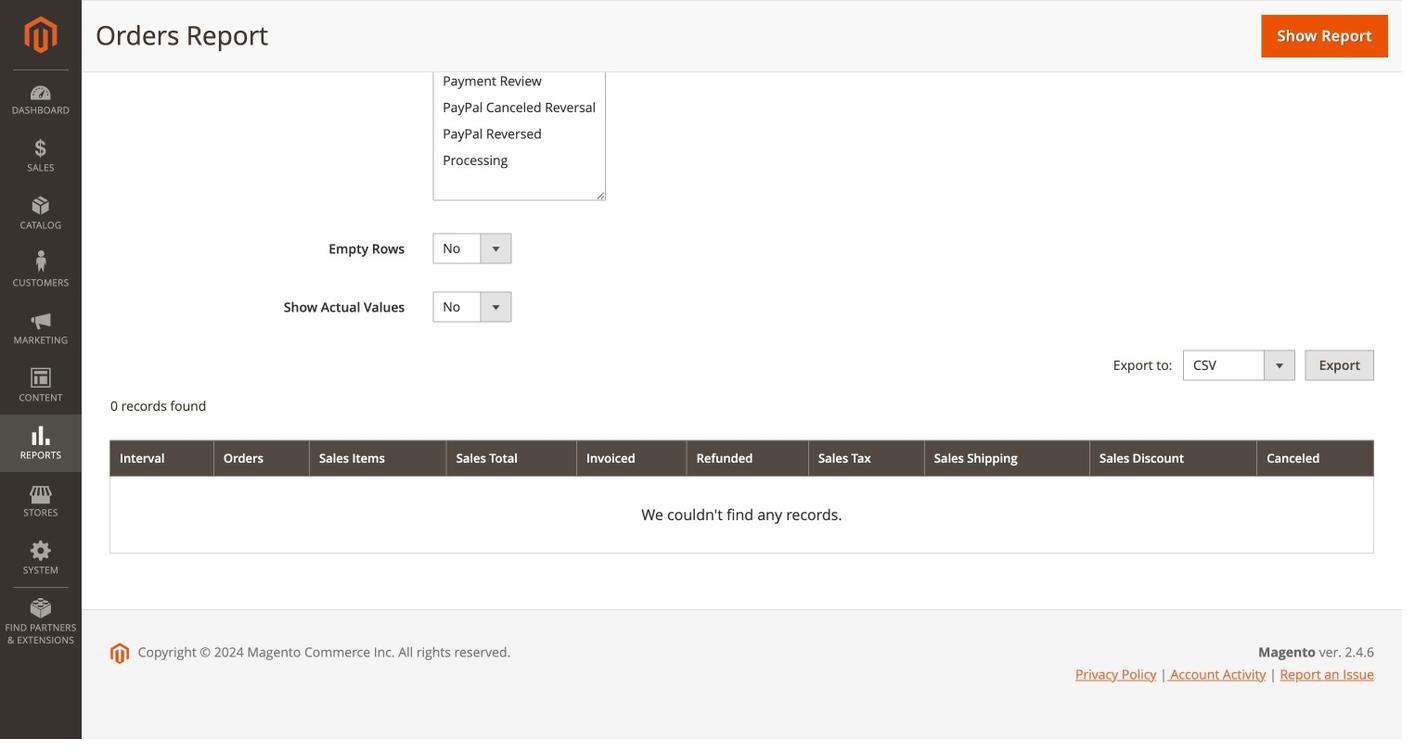Task type: describe. For each thing, give the bounding box(es) containing it.
magento admin panel image
[[25, 16, 57, 54]]



Task type: vqa. For each thing, say whether or not it's contained in the screenshot.
text field
no



Task type: locate. For each thing, give the bounding box(es) containing it.
menu bar
[[0, 70, 82, 656]]



